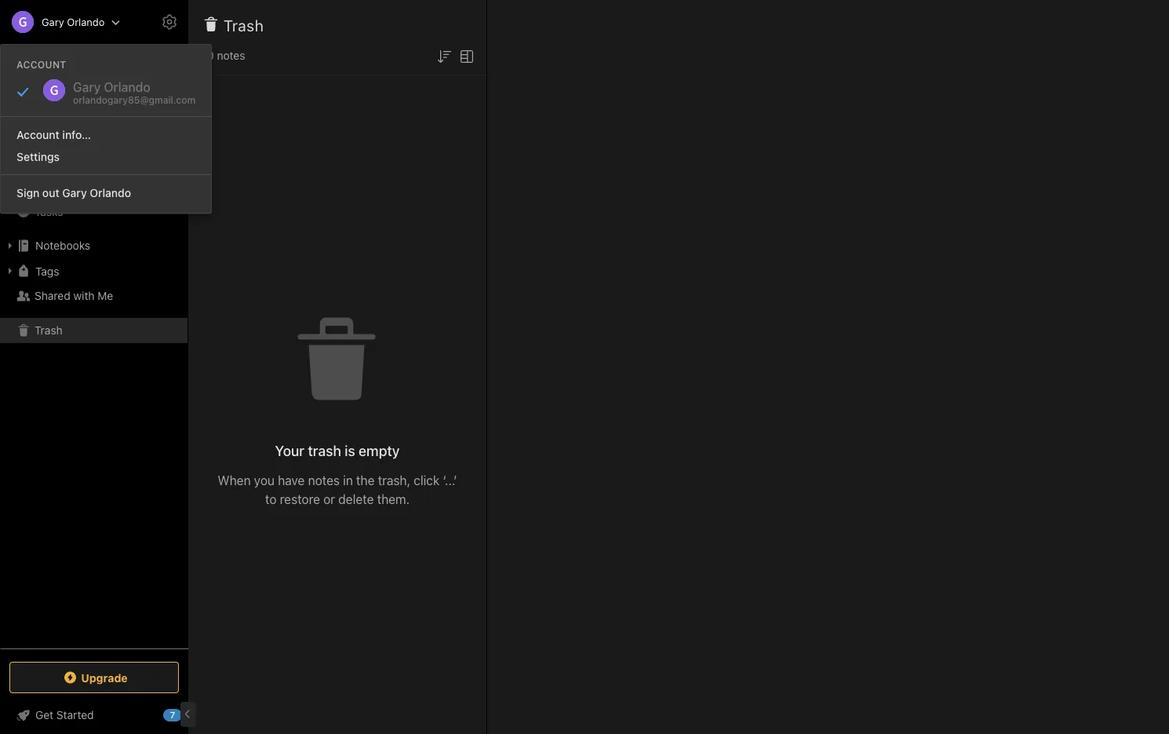 Task type: describe. For each thing, give the bounding box(es) containing it.
note window - empty element
[[488, 0, 1170, 734]]

shortcuts button
[[0, 148, 188, 173]]

have
[[278, 473, 305, 488]]

in
[[343, 473, 353, 488]]

trash inside trash link
[[35, 324, 63, 337]]

trash
[[308, 442, 341, 459]]

0
[[207, 49, 214, 62]]

shared with me link
[[0, 283, 188, 309]]

tags button
[[0, 258, 188, 283]]

me
[[98, 289, 113, 302]]

info…
[[62, 128, 91, 141]]

Sort options field
[[435, 46, 454, 66]]

shared with me
[[35, 289, 113, 302]]

or
[[324, 492, 335, 507]]

with
[[73, 289, 95, 302]]

trash,
[[378, 473, 411, 488]]

account info… link
[[1, 123, 211, 146]]

dropdown list menu
[[1, 110, 211, 204]]

Search text field
[[20, 46, 168, 74]]

notebooks link
[[0, 233, 188, 258]]

restore
[[280, 492, 320, 507]]

shortcuts
[[35, 154, 85, 167]]

your
[[275, 442, 305, 459]]

settings
[[16, 150, 60, 163]]

1 horizontal spatial trash
[[224, 16, 264, 34]]

sign out gary orlando
[[16, 186, 131, 199]]

7
[[170, 710, 175, 720]]

tree containing home
[[0, 123, 188, 648]]

the
[[356, 473, 375, 488]]

sign out gary orlando link
[[1, 181, 211, 204]]

gary orlando
[[42, 16, 105, 28]]

get started
[[35, 709, 94, 721]]

0 vertical spatial notes
[[217, 49, 245, 62]]

to
[[265, 492, 277, 507]]

expand notebooks image
[[4, 239, 16, 252]]



Task type: locate. For each thing, give the bounding box(es) containing it.
orlando inside field
[[67, 16, 105, 28]]

None search field
[[20, 46, 168, 74]]

gary inside field
[[42, 16, 64, 28]]

1 vertical spatial trash
[[35, 324, 63, 337]]

gary up "search" text field
[[42, 16, 64, 28]]

1 horizontal spatial notes
[[308, 473, 340, 488]]

sign
[[16, 186, 39, 199]]

them.
[[377, 492, 410, 507]]

orlando down shortcuts 'button'
[[90, 186, 131, 199]]

home
[[35, 129, 65, 142]]

gary inside dropdown list menu
[[62, 186, 87, 199]]

account for account
[[16, 59, 66, 70]]

notes up or
[[308, 473, 340, 488]]

notes
[[217, 49, 245, 62], [308, 473, 340, 488]]

notes link
[[0, 173, 188, 199]]

empty
[[359, 442, 400, 459]]

trash link
[[0, 318, 188, 343]]

settings image
[[160, 13, 179, 31]]

orlando
[[67, 16, 105, 28], [90, 186, 131, 199]]

when you have notes in the trash, click '...' to restore or delete them.
[[218, 473, 457, 507]]

gary
[[42, 16, 64, 28], [62, 186, 87, 199]]

your trash is empty
[[275, 442, 400, 459]]

new button
[[9, 82, 179, 111]]

0 notes
[[207, 49, 245, 62]]

account up new at left
[[16, 59, 66, 70]]

0 vertical spatial trash
[[224, 16, 264, 34]]

1 vertical spatial gary
[[62, 186, 87, 199]]

1 vertical spatial account
[[16, 128, 59, 141]]

notes inside when you have notes in the trash, click '...' to restore or delete them.
[[308, 473, 340, 488]]

trash
[[224, 16, 264, 34], [35, 324, 63, 337]]

expand tags image
[[4, 265, 16, 277]]

account
[[16, 59, 66, 70], [16, 128, 59, 141]]

Account field
[[0, 6, 120, 38]]

get
[[35, 709, 53, 721]]

upgrade
[[81, 671, 128, 684]]

tasks
[[35, 205, 63, 218]]

account for account info…
[[16, 128, 59, 141]]

settings link
[[1, 146, 211, 168]]

upgrade button
[[9, 662, 179, 693]]

account up settings
[[16, 128, 59, 141]]

tags
[[35, 264, 59, 277]]

trash down shared
[[35, 324, 63, 337]]

click
[[414, 473, 440, 488]]

1 vertical spatial orlando
[[90, 186, 131, 199]]

when
[[218, 473, 251, 488]]

delete
[[339, 492, 374, 507]]

0 vertical spatial orlando
[[67, 16, 105, 28]]

tasks button
[[0, 199, 188, 224]]

0 horizontal spatial trash
[[35, 324, 63, 337]]

0 horizontal spatial notes
[[217, 49, 245, 62]]

trash up 0 notes
[[224, 16, 264, 34]]

shared
[[35, 289, 70, 302]]

notes
[[35, 179, 65, 192]]

0 vertical spatial account
[[16, 59, 66, 70]]

started
[[56, 709, 94, 721]]

View options field
[[454, 46, 477, 66]]

account inside dropdown list menu
[[16, 128, 59, 141]]

you
[[254, 473, 275, 488]]

notes right the 0
[[217, 49, 245, 62]]

new
[[35, 90, 57, 103]]

home link
[[0, 123, 188, 148]]

is
[[345, 442, 355, 459]]

click to collapse image
[[183, 705, 194, 724]]

tree
[[0, 123, 188, 648]]

orlando up "search" text field
[[67, 16, 105, 28]]

1 account from the top
[[16, 59, 66, 70]]

1 vertical spatial notes
[[308, 473, 340, 488]]

gary right "out"
[[62, 186, 87, 199]]

out
[[42, 186, 59, 199]]

'...'
[[443, 473, 457, 488]]

Help and Learning task checklist field
[[0, 703, 188, 728]]

notebooks
[[35, 239, 90, 252]]

2 account from the top
[[16, 128, 59, 141]]

account info…
[[16, 128, 91, 141]]

orlando inside dropdown list menu
[[90, 186, 131, 199]]

0 vertical spatial gary
[[42, 16, 64, 28]]



Task type: vqa. For each thing, say whether or not it's contained in the screenshot.
Search Box on the top inside the the Main element
no



